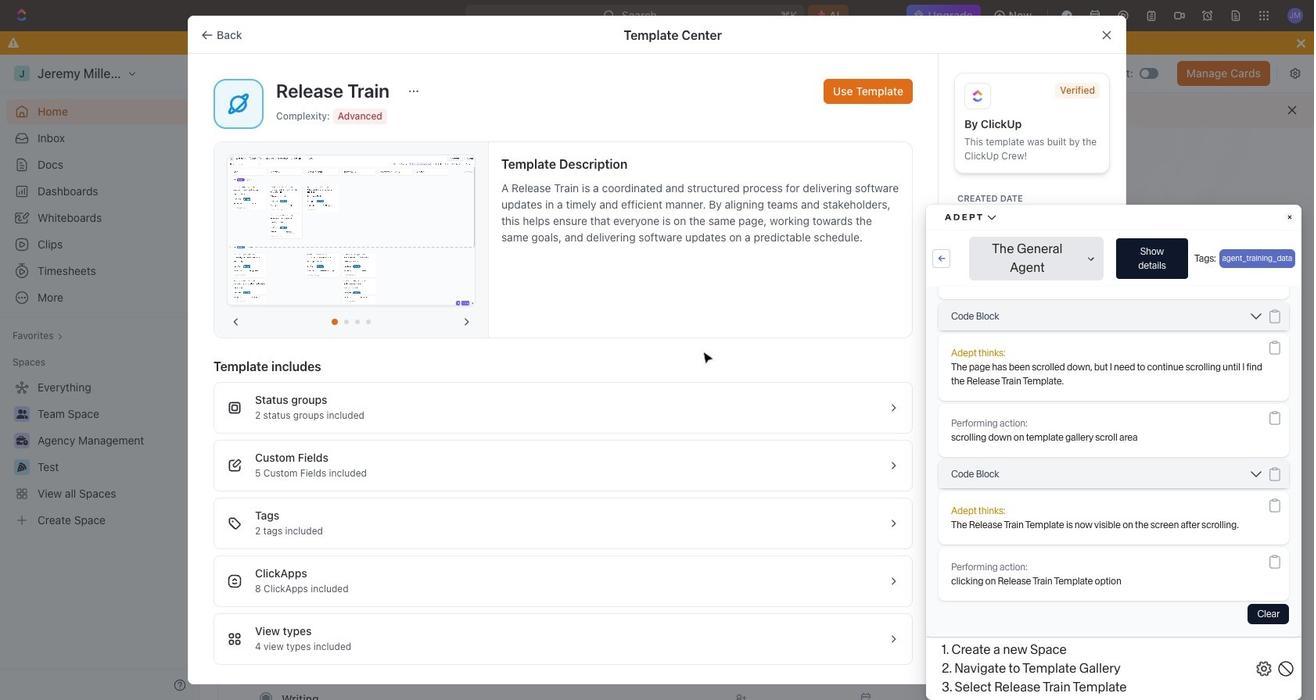 Task type: describe. For each thing, give the bounding box(es) containing it.
business time image
[[238, 329, 250, 339]]

sidebar navigation
[[0, 55, 199, 701]]

Search tasks... text field
[[1058, 548, 1214, 571]]



Task type: vqa. For each thing, say whether or not it's contained in the screenshot.
Search tasks... text field
yes



Task type: locate. For each thing, give the bounding box(es) containing it.
alert
[[199, 93, 1314, 128]]

space template element
[[226, 92, 251, 117]]

space template image
[[226, 92, 251, 117]]

tree
[[6, 376, 192, 534]]

tree inside sidebar navigation
[[6, 376, 192, 534]]



